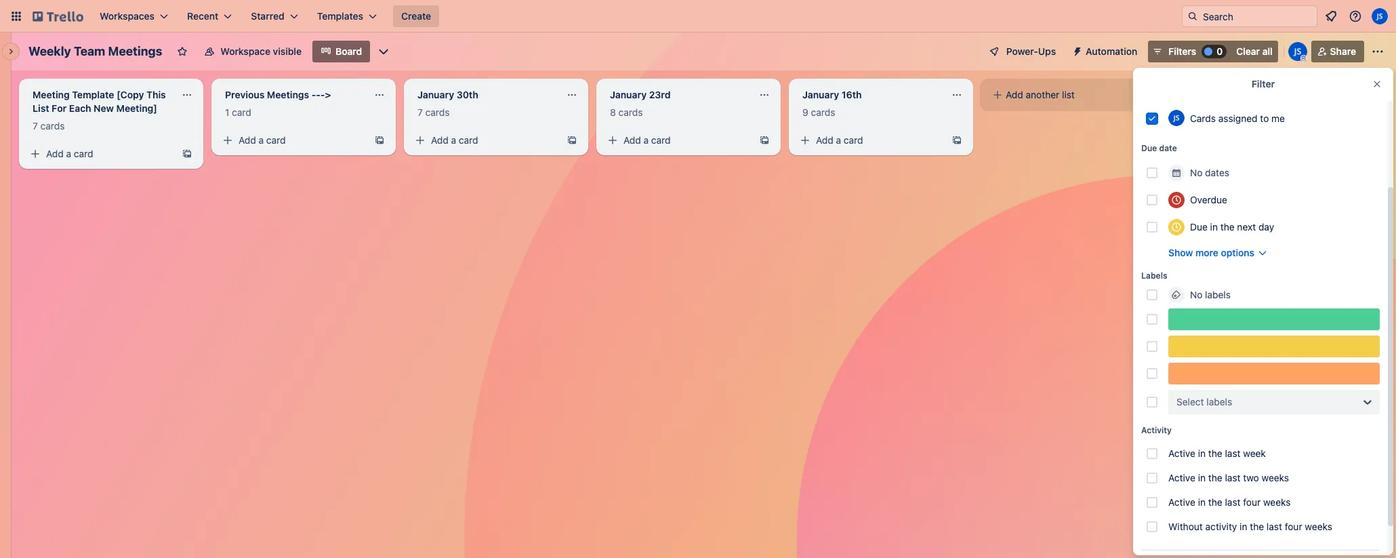 Task type: locate. For each thing, give the bounding box(es) containing it.
cards for meeting template [copy this list for each new meeting] text box
[[40, 120, 65, 132]]

0 vertical spatial jacob simon (jacobsimon16) image
[[1372, 8, 1389, 24]]

another
[[1026, 89, 1060, 100]]

last for two
[[1226, 472, 1241, 483]]

the for week
[[1209, 448, 1223, 459]]

in up show more options
[[1211, 221, 1218, 233]]

add a card down january 30th text box
[[431, 134, 478, 146]]

in
[[1211, 221, 1218, 233], [1199, 448, 1206, 459], [1199, 472, 1206, 483], [1199, 496, 1206, 508], [1240, 521, 1248, 532]]

jacob simon (jacobsimon16) image
[[1372, 8, 1389, 24], [1289, 42, 1308, 61]]

add a card link for january 23rd text field
[[602, 131, 754, 150]]

0 vertical spatial active
[[1169, 448, 1196, 459]]

jacob simon (jacobsimon16) image right all
[[1289, 42, 1308, 61]]

clear
[[1237, 45, 1261, 57]]

weeks for active in the last four weeks
[[1264, 496, 1291, 508]]

card down january 30th text box
[[459, 134, 478, 146]]

a down january 16th text field
[[836, 134, 842, 146]]

2 no from the top
[[1191, 289, 1203, 300]]

share
[[1331, 45, 1357, 57]]

color: orange, title: none element
[[1169, 363, 1381, 384]]

workspace
[[221, 45, 271, 57]]

1 horizontal spatial due
[[1191, 221, 1208, 233]]

due in the next day
[[1191, 221, 1275, 233]]

0
[[1217, 45, 1223, 57]]

due for due date
[[1142, 143, 1158, 153]]

card for january 23rd text field
[[652, 134, 671, 146]]

0 horizontal spatial jacob simon (jacobsimon16) image
[[1289, 42, 1308, 61]]

add a card link
[[217, 131, 369, 150], [410, 131, 561, 150], [602, 131, 754, 150], [795, 131, 947, 150], [24, 144, 176, 163]]

labels down show more options button
[[1206, 289, 1231, 300]]

active for active in the last four weeks
[[1169, 496, 1196, 508]]

the down active in the last week
[[1209, 472, 1223, 483]]

sm image for january 30th text box
[[414, 134, 427, 147]]

Previous Meetings ---> text field
[[217, 84, 366, 106]]

the for four
[[1209, 496, 1223, 508]]

active down "activity"
[[1169, 448, 1196, 459]]

without
[[1169, 521, 1203, 532]]

to
[[1261, 112, 1270, 124]]

1 active from the top
[[1169, 448, 1196, 459]]

7 cards down january 30th text box
[[418, 106, 450, 118]]

activity
[[1142, 425, 1172, 435]]

1 vertical spatial weeks
[[1264, 496, 1291, 508]]

the for day
[[1221, 221, 1235, 233]]

card
[[232, 106, 251, 118], [266, 134, 286, 146], [459, 134, 478, 146], [652, 134, 671, 146], [844, 134, 864, 146], [74, 148, 93, 159]]

sm image
[[991, 88, 1005, 102], [221, 134, 235, 147], [414, 134, 427, 147], [606, 134, 620, 147], [799, 134, 812, 147], [28, 147, 42, 161]]

last left week
[[1226, 448, 1241, 459]]

search image
[[1188, 11, 1199, 22]]

the up 'activity'
[[1209, 496, 1223, 508]]

select
[[1177, 396, 1205, 408]]

due date
[[1142, 143, 1178, 153]]

no for no dates
[[1191, 167, 1203, 178]]

1 vertical spatial jacob simon (jacobsimon16) image
[[1289, 42, 1308, 61]]

power-
[[1007, 45, 1039, 57]]

a down meeting template [copy this list for each new meeting] text box
[[66, 148, 71, 159]]

a down previous meetings ---> text field in the top left of the page
[[259, 134, 264, 146]]

3 active from the top
[[1169, 496, 1196, 508]]

weeks for active in the last two weeks
[[1262, 472, 1290, 483]]

card right 1
[[232, 106, 251, 118]]

cards down meeting template [copy this list for each new meeting] text box
[[40, 120, 65, 132]]

due
[[1142, 143, 1158, 153], [1191, 221, 1208, 233]]

labels for select labels
[[1207, 396, 1233, 408]]

0 vertical spatial no
[[1191, 167, 1203, 178]]

star or unstar board image
[[177, 46, 188, 57]]

last down active in the last two weeks
[[1226, 496, 1241, 508]]

card down january 23rd text field
[[652, 134, 671, 146]]

a down january 23rd text field
[[644, 134, 649, 146]]

add for january 30th text box
[[431, 134, 449, 146]]

two
[[1244, 472, 1260, 483]]

7 cards for january 30th text box's sm icon
[[418, 106, 450, 118]]

overdue
[[1191, 194, 1228, 205]]

add a card down 9 cards
[[816, 134, 864, 146]]

add a card link for meeting template [copy this list for each new meeting] text box
[[24, 144, 176, 163]]

8 cards
[[610, 106, 643, 118]]

0 vertical spatial weeks
[[1262, 472, 1290, 483]]

starred
[[251, 10, 285, 22]]

dates
[[1206, 167, 1230, 178]]

active up without
[[1169, 496, 1196, 508]]

cards right "8"
[[619, 106, 643, 118]]

no left dates
[[1191, 167, 1203, 178]]

workspaces
[[100, 10, 155, 22]]

the
[[1221, 221, 1235, 233], [1209, 448, 1223, 459], [1209, 472, 1223, 483], [1209, 496, 1223, 508], [1250, 521, 1265, 532]]

create from template… image
[[374, 135, 385, 146], [759, 135, 770, 146], [952, 135, 963, 146], [182, 148, 193, 159]]

add a card for january 23rd text field
[[624, 134, 671, 146]]

week
[[1244, 448, 1267, 459]]

7 for january 30th text box
[[418, 106, 423, 118]]

1 no from the top
[[1191, 167, 1203, 178]]

in up active in the last two weeks
[[1199, 448, 1206, 459]]

weekly team meetings
[[28, 44, 162, 58]]

cards for january 16th text field
[[811, 106, 836, 118]]

2 active from the top
[[1169, 472, 1196, 483]]

1 vertical spatial no
[[1191, 289, 1203, 300]]

1 horizontal spatial 7 cards
[[418, 106, 450, 118]]

add a card link down january 30th text box
[[410, 131, 561, 150]]

workspace visible button
[[196, 41, 310, 62]]

automation button
[[1067, 41, 1146, 62]]

0 horizontal spatial 7 cards
[[33, 120, 65, 132]]

add a card down 1 card
[[239, 134, 286, 146]]

more
[[1196, 247, 1219, 258]]

a for sm icon corresponding to previous meetings ---> text field in the top left of the page
[[259, 134, 264, 146]]

in for due in the next day
[[1211, 221, 1218, 233]]

1 vertical spatial 7
[[33, 120, 38, 132]]

1
[[225, 106, 229, 118]]

last left two
[[1226, 472, 1241, 483]]

active down active in the last week
[[1169, 472, 1196, 483]]

1 horizontal spatial 7
[[418, 106, 423, 118]]

card down meeting template [copy this list for each new meeting] text box
[[74, 148, 93, 159]]

add a card
[[239, 134, 286, 146], [431, 134, 478, 146], [624, 134, 671, 146], [816, 134, 864, 146], [46, 148, 93, 159]]

Meeting Template [Copy This List For Each New Meeting] text field
[[24, 84, 174, 119]]

a down january 30th text box
[[451, 134, 456, 146]]

a for january 16th text field's sm icon
[[836, 134, 842, 146]]

1 vertical spatial 7 cards
[[33, 120, 65, 132]]

no labels
[[1191, 289, 1231, 300]]

weeks
[[1262, 472, 1290, 483], [1264, 496, 1291, 508], [1306, 521, 1333, 532]]

last for week
[[1226, 448, 1241, 459]]

last
[[1226, 448, 1241, 459], [1226, 472, 1241, 483], [1226, 496, 1241, 508], [1267, 521, 1283, 532]]

the left the next
[[1221, 221, 1235, 233]]

last for four
[[1226, 496, 1241, 508]]

options
[[1222, 247, 1255, 258]]

add for january 16th text field
[[816, 134, 834, 146]]

due left the date
[[1142, 143, 1158, 153]]

four
[[1244, 496, 1261, 508], [1285, 521, 1303, 532]]

0 vertical spatial 7
[[418, 106, 423, 118]]

labels for no labels
[[1206, 289, 1231, 300]]

create button
[[393, 5, 439, 27]]

7 cards
[[418, 106, 450, 118], [33, 120, 65, 132]]

1 vertical spatial four
[[1285, 521, 1303, 532]]

team
[[74, 44, 105, 58]]

a for sm icon associated with january 23rd text field
[[644, 134, 649, 146]]

add a card link down meeting template [copy this list for each new meeting] text box
[[24, 144, 176, 163]]

create
[[401, 10, 431, 22]]

7 cards down meeting template [copy this list for each new meeting] text box
[[33, 120, 65, 132]]

no
[[1191, 167, 1203, 178], [1191, 289, 1203, 300]]

add a card link down january 23rd text field
[[602, 131, 754, 150]]

cards for january 30th text box
[[426, 106, 450, 118]]

0 vertical spatial due
[[1142, 143, 1158, 153]]

add a card down 8 cards
[[624, 134, 671, 146]]

the up active in the last two weeks
[[1209, 448, 1223, 459]]

0 vertical spatial 7 cards
[[418, 106, 450, 118]]

list
[[1063, 89, 1075, 100]]

active in the last two weeks
[[1169, 472, 1290, 483]]

cards
[[426, 106, 450, 118], [619, 106, 643, 118], [811, 106, 836, 118], [40, 120, 65, 132]]

in up without
[[1199, 496, 1206, 508]]

create from template… image for 9 cards
[[952, 135, 963, 146]]

a
[[259, 134, 264, 146], [451, 134, 456, 146], [644, 134, 649, 146], [836, 134, 842, 146], [66, 148, 71, 159]]

open information menu image
[[1349, 9, 1363, 23]]

active in the last four weeks
[[1169, 496, 1291, 508]]

labels
[[1206, 289, 1231, 300], [1207, 396, 1233, 408]]

in for active in the last four weeks
[[1199, 496, 1206, 508]]

1 vertical spatial labels
[[1207, 396, 1233, 408]]

meetings
[[108, 44, 162, 58]]

add another list
[[1006, 89, 1075, 100]]

2 vertical spatial active
[[1169, 496, 1196, 508]]

cards assigned to me
[[1191, 112, 1286, 124]]

show menu image
[[1372, 45, 1385, 58]]

add a card link down previous meetings ---> text field in the top left of the page
[[217, 131, 369, 150]]

add a card link down january 16th text field
[[795, 131, 947, 150]]

7
[[418, 106, 423, 118], [33, 120, 38, 132]]

in down active in the last week
[[1199, 472, 1206, 483]]

due up the more
[[1191, 221, 1208, 233]]

no down the more
[[1191, 289, 1203, 300]]

cards right 9
[[811, 106, 836, 118]]

add for january 23rd text field
[[624, 134, 641, 146]]

8
[[610, 106, 616, 118]]

sm image
[[1067, 41, 1086, 60]]

sm image for january 16th text field
[[799, 134, 812, 147]]

9
[[803, 106, 809, 118]]

0 horizontal spatial due
[[1142, 143, 1158, 153]]

0 horizontal spatial 7
[[33, 120, 38, 132]]

cards down january 30th text box
[[426, 106, 450, 118]]

0 vertical spatial labels
[[1206, 289, 1231, 300]]

1 vertical spatial due
[[1191, 221, 1208, 233]]

card down previous meetings ---> text field in the top left of the page
[[266, 134, 286, 146]]

labels right select
[[1207, 396, 1233, 408]]

jacob simon (jacobsimon16) image right open information menu image
[[1372, 8, 1389, 24]]

card down january 16th text field
[[844, 134, 864, 146]]

add a card link for january 30th text box
[[410, 131, 561, 150]]

1 vertical spatial active
[[1169, 472, 1196, 483]]

active
[[1169, 448, 1196, 459], [1169, 472, 1196, 483], [1169, 496, 1196, 508]]

date
[[1160, 143, 1178, 153]]

0 horizontal spatial four
[[1244, 496, 1261, 508]]

add a card down meeting template [copy this list for each new meeting] text box
[[46, 148, 93, 159]]

add
[[1006, 89, 1024, 100], [239, 134, 256, 146], [431, 134, 449, 146], [624, 134, 641, 146], [816, 134, 834, 146], [46, 148, 64, 159]]



Task type: vqa. For each thing, say whether or not it's contained in the screenshot.
Ups
yes



Task type: describe. For each thing, give the bounding box(es) containing it.
Search field
[[1199, 6, 1317, 26]]

templates
[[317, 10, 363, 22]]

primary element
[[0, 0, 1397, 33]]

recent button
[[179, 5, 240, 27]]

card for meeting template [copy this list for each new meeting] text box
[[74, 148, 93, 159]]

January 23rd text field
[[602, 84, 751, 106]]

sm image for previous meetings ---> text field in the top left of the page
[[221, 134, 235, 147]]

board
[[336, 45, 362, 57]]

create from template… image
[[567, 135, 578, 146]]

7 for meeting template [copy this list for each new meeting] text box
[[33, 120, 38, 132]]

close popover image
[[1372, 79, 1383, 90]]

create from template… image for 1 card
[[374, 135, 385, 146]]

Board name text field
[[22, 41, 169, 62]]

active in the last week
[[1169, 448, 1267, 459]]

filter
[[1252, 78, 1276, 90]]

day
[[1259, 221, 1275, 233]]

add a card for meeting template [copy this list for each new meeting] text box
[[46, 148, 93, 159]]

the right 'activity'
[[1250, 521, 1265, 532]]

card for january 16th text field
[[844, 134, 864, 146]]

card for january 30th text box
[[459, 134, 478, 146]]

assigned
[[1219, 112, 1258, 124]]

starred button
[[243, 5, 306, 27]]

select labels
[[1177, 396, 1233, 408]]

in for active in the last week
[[1199, 448, 1206, 459]]

card for previous meetings ---> text field in the top left of the page
[[266, 134, 286, 146]]

clear all
[[1237, 45, 1273, 57]]

add for meeting template [copy this list for each new meeting] text box
[[46, 148, 64, 159]]

2 vertical spatial weeks
[[1306, 521, 1333, 532]]

active for active in the last week
[[1169, 448, 1196, 459]]

0 vertical spatial four
[[1244, 496, 1261, 508]]

customize views image
[[377, 45, 391, 58]]

add a card for january 16th text field
[[816, 134, 864, 146]]

January 16th text field
[[795, 84, 944, 106]]

visible
[[273, 45, 302, 57]]

all
[[1263, 45, 1273, 57]]

create from template… image for 8 cards
[[759, 135, 770, 146]]

clear all button
[[1231, 41, 1279, 62]]

workspace visible
[[221, 45, 302, 57]]

activity
[[1206, 521, 1238, 532]]

no dates
[[1191, 167, 1230, 178]]

show
[[1169, 247, 1194, 258]]

labels
[[1142, 271, 1168, 281]]

add another list link
[[986, 84, 1159, 106]]

me
[[1272, 112, 1286, 124]]

add a card link for previous meetings ---> text field in the top left of the page
[[217, 131, 369, 150]]

next
[[1238, 221, 1257, 233]]

sm image inside add another list link
[[991, 88, 1005, 102]]

show more options button
[[1169, 246, 1269, 260]]

1 card
[[225, 106, 251, 118]]

a for meeting template [copy this list for each new meeting] text box's sm icon
[[66, 148, 71, 159]]

create from template… image for 7 cards
[[182, 148, 193, 159]]

1 horizontal spatial four
[[1285, 521, 1303, 532]]

color: green, title: none element
[[1169, 309, 1381, 330]]

add a card link for january 16th text field
[[795, 131, 947, 150]]

without activity in the last four weeks
[[1169, 521, 1333, 532]]

last down active in the last four weeks on the right bottom of page
[[1267, 521, 1283, 532]]

due for due in the next day
[[1191, 221, 1208, 233]]

a for january 30th text box's sm icon
[[451, 134, 456, 146]]

jacob simon (jacobsimon16) image
[[1169, 110, 1185, 126]]

1 horizontal spatial jacob simon (jacobsimon16) image
[[1372, 8, 1389, 24]]

board link
[[313, 41, 370, 62]]

add inside add another list link
[[1006, 89, 1024, 100]]

filters
[[1169, 45, 1197, 57]]

show more options
[[1169, 247, 1255, 258]]

templates button
[[309, 5, 385, 27]]

ups
[[1039, 45, 1056, 57]]

color: yellow, title: none element
[[1169, 336, 1381, 357]]

0 notifications image
[[1324, 8, 1340, 24]]

sm image for january 23rd text field
[[606, 134, 620, 147]]

back to home image
[[33, 5, 83, 27]]

7 cards for meeting template [copy this list for each new meeting] text box's sm icon
[[33, 120, 65, 132]]

add for previous meetings ---> text field in the top left of the page
[[239, 134, 256, 146]]

the for two
[[1209, 472, 1223, 483]]

workspaces button
[[92, 5, 176, 27]]

weekly
[[28, 44, 71, 58]]

power-ups button
[[980, 41, 1065, 62]]

cards for january 23rd text field
[[619, 106, 643, 118]]

add a card for previous meetings ---> text field in the top left of the page
[[239, 134, 286, 146]]

this member is an admin of this board. image
[[1301, 55, 1307, 61]]

active for active in the last two weeks
[[1169, 472, 1196, 483]]

power-ups
[[1007, 45, 1056, 57]]

sm image for meeting template [copy this list for each new meeting] text box
[[28, 147, 42, 161]]

no for no labels
[[1191, 289, 1203, 300]]

9 cards
[[803, 106, 836, 118]]

in for active in the last two weeks
[[1199, 472, 1206, 483]]

automation
[[1086, 45, 1138, 57]]

add a card for january 30th text box
[[431, 134, 478, 146]]

in right 'activity'
[[1240, 521, 1248, 532]]

share button
[[1312, 41, 1365, 62]]

cards
[[1191, 112, 1216, 124]]

recent
[[187, 10, 219, 22]]

January 30th text field
[[410, 84, 559, 106]]



